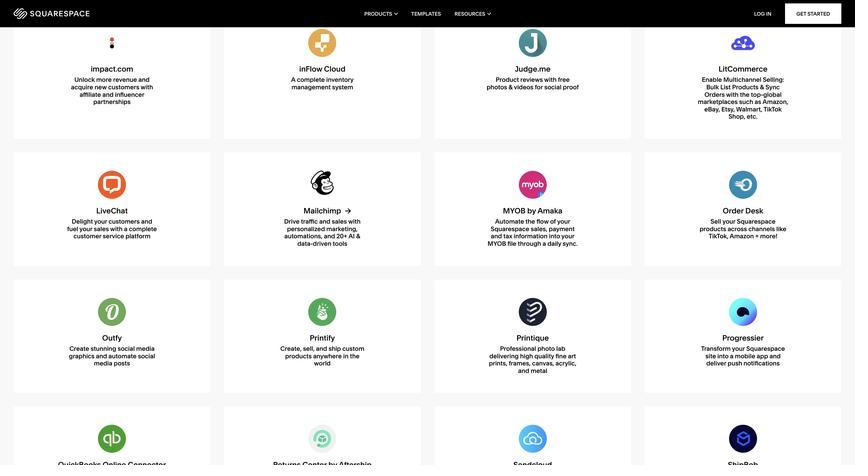 Task type: locate. For each thing, give the bounding box(es) containing it.
order
[[723, 207, 744, 216]]

sales,
[[531, 225, 548, 233]]

the down the by
[[526, 218, 535, 226]]

0 horizontal spatial media
[[94, 360, 112, 368]]

the right in
[[350, 353, 360, 360]]

logo image for inflow cloud
[[308, 29, 336, 57]]

and right revenue
[[138, 76, 150, 84]]

progressier transform your squarespace site into a mobile app and deliver push notifications
[[701, 334, 785, 368]]

1 vertical spatial media
[[94, 360, 112, 368]]

the inside litcommerce enable multichannel selling: bulk list products & sync orders with the top-global marketplaces such as amazon, ebay, etsy, walmart, tiktok shop, etc.
[[740, 91, 750, 99]]

world
[[314, 360, 331, 368]]

your down progressier
[[732, 345, 745, 353]]

your down order
[[723, 218, 736, 226]]

mailchimp
[[304, 207, 341, 216]]

reviews
[[521, 76, 543, 84]]

your right daily
[[562, 233, 575, 241]]

0 vertical spatial complete
[[297, 76, 325, 84]]

squarespace inside myob by amaka automate the flow of your squarespace sales, payment and tax information into your myob file through a daily sync.
[[491, 225, 529, 233]]

0 vertical spatial media
[[136, 345, 155, 353]]

order desk sell your squarespace products across channels like tiktok, amazon + more!
[[700, 207, 787, 241]]

site
[[706, 353, 716, 360]]

0 vertical spatial the
[[740, 91, 750, 99]]

into down of
[[549, 233, 560, 241]]

your
[[94, 218, 107, 226], [557, 218, 570, 226], [723, 218, 736, 226], [79, 225, 92, 233], [562, 233, 575, 241], [732, 345, 745, 353]]

logo image for litcommerce
[[729, 29, 757, 57]]

20+
[[337, 233, 347, 241]]

social inside judge.me product reviews with free photos & videos for social proof
[[544, 83, 562, 91]]

social up posts
[[118, 345, 135, 353]]

litcommerce enable multichannel selling: bulk list products & sync orders with the top-global marketplaces such as amazon, ebay, etsy, walmart, tiktok shop, etc.
[[698, 65, 788, 121]]

& left sync
[[760, 83, 764, 91]]

cloud
[[324, 65, 346, 74]]

and right graphics
[[96, 353, 107, 360]]

2 vertical spatial the
[[350, 353, 360, 360]]

as
[[755, 98, 762, 106]]

tiktok
[[764, 105, 782, 113]]

automate
[[495, 218, 524, 226]]

amazon,
[[763, 98, 788, 106]]

affiliate
[[80, 91, 101, 99]]

logo image for judge.me
[[519, 29, 547, 57]]

1 vertical spatial products
[[285, 353, 312, 360]]

1 horizontal spatial a
[[543, 240, 546, 248]]

squarespace up notifications
[[747, 345, 785, 353]]

platform
[[126, 233, 151, 241]]

outfy
[[102, 334, 122, 343]]

0 vertical spatial products
[[364, 10, 392, 17]]

photos
[[487, 83, 507, 91]]

products left 'across' on the right of the page
[[700, 225, 726, 233]]

a left daily
[[543, 240, 546, 248]]

and inside 'outfy create stunning social media graphics and automate social media posts'
[[96, 353, 107, 360]]

canvas,
[[532, 360, 554, 368]]

social right automate
[[138, 353, 155, 360]]

1 horizontal spatial &
[[509, 83, 513, 91]]

influencer
[[115, 91, 144, 99]]

squarespace down 'desk'
[[737, 218, 776, 226]]

0 horizontal spatial complete
[[129, 225, 157, 233]]

videos
[[514, 83, 534, 91]]

and
[[138, 76, 150, 84], [102, 91, 114, 99], [141, 218, 152, 226], [319, 218, 330, 226], [324, 233, 335, 241], [491, 233, 502, 241], [316, 345, 327, 353], [96, 353, 107, 360], [770, 353, 781, 360], [518, 367, 529, 375]]

squarespace up the file
[[491, 225, 529, 233]]

app
[[757, 353, 768, 360]]

& inside drive traffic and sales with personalized marketing, automations, and 20+ ai & data-driven tools
[[356, 233, 360, 241]]

1 horizontal spatial into
[[718, 353, 729, 360]]

a
[[291, 76, 295, 84]]

0 horizontal spatial a
[[124, 225, 127, 233]]

0 horizontal spatial &
[[356, 233, 360, 241]]

2 horizontal spatial a
[[730, 353, 734, 360]]

livechat
[[96, 207, 128, 216]]

create
[[69, 345, 89, 353]]

logo image for myob by amaka
[[519, 171, 547, 199]]

a down the livechat on the top left
[[124, 225, 127, 233]]

sales right delight
[[94, 225, 109, 233]]

with down the livechat on the top left
[[110, 225, 123, 233]]

complete right service at the left
[[129, 225, 157, 233]]

acquire
[[71, 83, 93, 91]]

customers up partnerships
[[108, 83, 139, 91]]

the left top-
[[740, 91, 750, 99]]

resources
[[455, 10, 485, 17]]

complete inside inflow cloud a complete inventory management system
[[297, 76, 325, 84]]

1 horizontal spatial social
[[138, 353, 155, 360]]

and right "app"
[[770, 353, 781, 360]]

1 vertical spatial the
[[526, 218, 535, 226]]

your right of
[[557, 218, 570, 226]]

sales down → at the top left of the page
[[332, 218, 347, 226]]

products inside order desk sell your squarespace products across channels like tiktok, amazon + more!
[[700, 225, 726, 233]]

sales inside livechat delight your customers and fuel your sales with a complete customer service platform
[[94, 225, 109, 233]]

and inside printique professional photo lab delivering high quality fine art prints, frames, canvas, acrylic, and metal
[[518, 367, 529, 375]]

with left free
[[544, 76, 557, 84]]

a inside progressier transform your squarespace site into a mobile app and deliver push notifications
[[730, 353, 734, 360]]

myob
[[503, 207, 526, 216], [488, 240, 506, 248]]

fine
[[556, 353, 567, 360]]

mobile
[[735, 353, 755, 360]]

and down high
[[518, 367, 529, 375]]

sell,
[[303, 345, 315, 353]]

1 horizontal spatial complete
[[297, 76, 325, 84]]

squarespace
[[737, 218, 776, 226], [491, 225, 529, 233], [747, 345, 785, 353]]

myob up automate
[[503, 207, 526, 216]]

squarespace logo image
[[14, 8, 89, 19]]

1 vertical spatial myob
[[488, 240, 506, 248]]

myob left the file
[[488, 240, 506, 248]]

and up platform
[[141, 218, 152, 226]]

log             in
[[754, 10, 772, 17]]

0 horizontal spatial products
[[364, 10, 392, 17]]

custom
[[342, 345, 364, 353]]

customers down the livechat on the top left
[[109, 218, 140, 226]]

and down printify
[[316, 345, 327, 353]]

unlock
[[74, 76, 95, 84]]

social right for at right top
[[544, 83, 562, 91]]

marketplaces
[[698, 98, 738, 106]]

the
[[740, 91, 750, 99], [526, 218, 535, 226], [350, 353, 360, 360]]

and left tax
[[491, 233, 502, 241]]

& inside litcommerce enable multichannel selling: bulk list products & sync orders with the top-global marketplaces such as amazon, ebay, etsy, walmart, tiktok shop, etc.
[[760, 83, 764, 91]]

1 vertical spatial customers
[[109, 218, 140, 226]]

2 vertical spatial a
[[730, 353, 734, 360]]

2 horizontal spatial &
[[760, 83, 764, 91]]

0 vertical spatial into
[[549, 233, 560, 241]]

the inside printify create, sell, and ship custom products anywhere in the world
[[350, 353, 360, 360]]

drive traffic and sales with personalized marketing, automations, and 20+ ai & data-driven tools
[[284, 218, 361, 248]]

0 horizontal spatial products
[[285, 353, 312, 360]]

amazon
[[730, 233, 754, 241]]

products button
[[364, 0, 398, 27]]

1 horizontal spatial products
[[732, 83, 759, 91]]

system
[[332, 83, 353, 91]]

with inside litcommerce enable multichannel selling: bulk list products & sync orders with the top-global marketplaces such as amazon, ebay, etsy, walmart, tiktok shop, etc.
[[726, 91, 739, 99]]

& left the 'videos'
[[509, 83, 513, 91]]

1 horizontal spatial products
[[700, 225, 726, 233]]

judge.me
[[515, 65, 551, 74]]

automate
[[109, 353, 137, 360]]

logo image for printique
[[519, 298, 547, 326]]

inflow
[[299, 65, 322, 74]]

0 horizontal spatial the
[[350, 353, 360, 360]]

0 horizontal spatial sales
[[94, 225, 109, 233]]

0 horizontal spatial into
[[549, 233, 560, 241]]

products left world
[[285, 353, 312, 360]]

customer
[[74, 233, 101, 241]]

prints,
[[489, 360, 508, 368]]

1 vertical spatial complete
[[129, 225, 157, 233]]

a
[[124, 225, 127, 233], [543, 240, 546, 248], [730, 353, 734, 360]]

and down more
[[102, 91, 114, 99]]

0 vertical spatial customers
[[108, 83, 139, 91]]

orders
[[705, 91, 725, 99]]

logo image for impact.com
[[98, 29, 126, 57]]

bulk
[[706, 83, 719, 91]]

logo image
[[98, 29, 126, 57], [308, 29, 336, 57], [519, 29, 547, 57], [729, 29, 757, 57], [308, 169, 336, 197], [98, 171, 126, 199], [519, 171, 547, 199], [729, 171, 757, 199], [98, 298, 126, 326], [308, 298, 336, 326], [519, 298, 547, 326], [729, 298, 757, 326], [98, 426, 126, 454], [308, 426, 336, 454], [519, 426, 547, 454], [729, 426, 757, 454]]

into
[[549, 233, 560, 241], [718, 353, 729, 360]]

a left mobile
[[730, 353, 734, 360]]

1 horizontal spatial the
[[526, 218, 535, 226]]

with right revenue
[[141, 83, 153, 91]]

1 vertical spatial a
[[543, 240, 546, 248]]

personalized
[[287, 225, 325, 233]]

& right ai at left
[[356, 233, 360, 241]]

fuel
[[67, 225, 78, 233]]

for
[[535, 83, 543, 91]]

2 horizontal spatial the
[[740, 91, 750, 99]]

sales inside drive traffic and sales with personalized marketing, automations, and 20+ ai & data-driven tools
[[332, 218, 347, 226]]

squarespace logo link
[[14, 8, 179, 19]]

media
[[136, 345, 155, 353], [94, 360, 112, 368]]

products inside litcommerce enable multichannel selling: bulk list products & sync orders with the top-global marketplaces such as amazon, ebay, etsy, walmart, tiktok shop, etc.
[[732, 83, 759, 91]]

logo image for printify
[[308, 298, 336, 326]]

management
[[292, 83, 331, 91]]

products inside printify create, sell, and ship custom products anywhere in the world
[[285, 353, 312, 360]]

1 vertical spatial products
[[732, 83, 759, 91]]

in
[[766, 10, 772, 17]]

complete down inflow
[[297, 76, 325, 84]]

1 horizontal spatial sales
[[332, 218, 347, 226]]

1 vertical spatial into
[[718, 353, 729, 360]]

logo image for order desk
[[729, 171, 757, 199]]

0 vertical spatial products
[[700, 225, 726, 233]]

through
[[518, 240, 541, 248]]

2 horizontal spatial social
[[544, 83, 562, 91]]

get
[[797, 10, 807, 17]]

into right site
[[718, 353, 729, 360]]

ship
[[329, 345, 341, 353]]

of
[[550, 218, 556, 226]]

products inside button
[[364, 10, 392, 17]]

with up etsy,
[[726, 91, 739, 99]]

with down → at the top left of the page
[[348, 218, 361, 226]]

0 vertical spatial a
[[124, 225, 127, 233]]

list
[[721, 83, 731, 91]]

traffic
[[301, 218, 318, 226]]



Task type: describe. For each thing, give the bounding box(es) containing it.
and inside myob by amaka automate the flow of your squarespace sales, payment and tax information into your myob file through a daily sync.
[[491, 233, 502, 241]]

professional
[[500, 345, 536, 353]]

into inside myob by amaka automate the flow of your squarespace sales, payment and tax information into your myob file through a daily sync.
[[549, 233, 560, 241]]

your down the livechat on the top left
[[94, 218, 107, 226]]

with inside judge.me product reviews with free photos & videos for social proof
[[544, 76, 557, 84]]

printique
[[517, 334, 549, 343]]

and inside progressier transform your squarespace site into a mobile app and deliver push notifications
[[770, 353, 781, 360]]

notifications
[[744, 360, 780, 368]]

inflow cloud a complete inventory management system
[[291, 65, 354, 91]]

by
[[527, 207, 536, 216]]

+
[[755, 233, 759, 241]]

livechat delight your customers and fuel your sales with a complete customer service platform
[[67, 207, 157, 241]]

quality
[[535, 353, 554, 360]]

walmart,
[[736, 105, 763, 113]]

sell
[[711, 218, 721, 226]]

graphics
[[69, 353, 95, 360]]

create,
[[280, 345, 302, 353]]

and down mailchimp
[[319, 218, 330, 226]]

payment
[[549, 225, 575, 233]]

metal
[[531, 367, 547, 375]]

impact.com
[[91, 65, 133, 74]]

stunning
[[91, 345, 116, 353]]

get started link
[[785, 3, 842, 24]]

sync.
[[563, 240, 578, 248]]

lab
[[556, 345, 565, 353]]

logo image for outfy
[[98, 298, 126, 326]]

with inside livechat delight your customers and fuel your sales with a complete customer service platform
[[110, 225, 123, 233]]

your inside order desk sell your squarespace products across channels like tiktok, amazon + more!
[[723, 218, 736, 226]]

litcommerce
[[719, 65, 768, 74]]

multichannel
[[724, 76, 762, 84]]

partnerships
[[93, 98, 131, 106]]

myob by amaka automate the flow of your squarespace sales, payment and tax information into your myob file through a daily sync.
[[488, 207, 578, 248]]

service
[[103, 233, 124, 241]]

→
[[345, 207, 351, 216]]

with inside the impact.com unlock more revenue and acquire new customers with affiliate and influencer partnerships
[[141, 83, 153, 91]]

judge.me product reviews with free photos & videos for social proof
[[487, 65, 579, 91]]

proof
[[563, 83, 579, 91]]

inventory
[[326, 76, 354, 84]]

top-
[[751, 91, 763, 99]]

into inside progressier transform your squarespace site into a mobile app and deliver push notifications
[[718, 353, 729, 360]]

customers inside the impact.com unlock more revenue and acquire new customers with affiliate and influencer partnerships
[[108, 83, 139, 91]]

complete inside livechat delight your customers and fuel your sales with a complete customer service platform
[[129, 225, 157, 233]]

amaka
[[538, 207, 563, 216]]

your inside progressier transform your squarespace site into a mobile app and deliver push notifications
[[732, 345, 745, 353]]

a inside myob by amaka automate the flow of your squarespace sales, payment and tax information into your myob file through a daily sync.
[[543, 240, 546, 248]]

free
[[558, 76, 570, 84]]

high
[[520, 353, 533, 360]]

enable
[[702, 76, 722, 84]]

impact.com unlock more revenue and acquire new customers with affiliate and influencer partnerships
[[71, 65, 153, 106]]

and inside livechat delight your customers and fuel your sales with a complete customer service platform
[[141, 218, 152, 226]]

new
[[95, 83, 107, 91]]

and left the 20+
[[324, 233, 335, 241]]

your right fuel
[[79, 225, 92, 233]]

etsy,
[[722, 105, 735, 113]]

desk
[[746, 207, 764, 216]]

art
[[568, 353, 576, 360]]

ebay,
[[705, 105, 720, 113]]

tiktok,
[[709, 233, 729, 241]]

more!
[[760, 233, 778, 241]]

logo image for livechat
[[98, 171, 126, 199]]

printique professional photo lab delivering high quality fine art prints, frames, canvas, acrylic, and metal
[[489, 334, 577, 375]]

frames,
[[509, 360, 531, 368]]

with inside drive traffic and sales with personalized marketing, automations, and 20+ ai & data-driven tools
[[348, 218, 361, 226]]

automations,
[[284, 233, 323, 241]]

delivering
[[490, 353, 519, 360]]

acrylic,
[[556, 360, 577, 368]]

transform
[[701, 345, 731, 353]]

file
[[508, 240, 517, 248]]

marketing,
[[326, 225, 358, 233]]

ai
[[349, 233, 355, 241]]

a inside livechat delight your customers and fuel your sales with a complete customer service platform
[[124, 225, 127, 233]]

delight
[[72, 218, 93, 226]]

progressier
[[723, 334, 764, 343]]

squarespace inside progressier transform your squarespace site into a mobile app and deliver push notifications
[[747, 345, 785, 353]]

in
[[343, 353, 349, 360]]

tax
[[504, 233, 512, 241]]

customers inside livechat delight your customers and fuel your sales with a complete customer service platform
[[109, 218, 140, 226]]

squarespace inside order desk sell your squarespace products across channels like tiktok, amazon + more!
[[737, 218, 776, 226]]

printify
[[310, 334, 335, 343]]

and inside printify create, sell, and ship custom products anywhere in the world
[[316, 345, 327, 353]]

shop,
[[729, 113, 746, 121]]

driven
[[313, 240, 331, 248]]

posts
[[114, 360, 130, 368]]

templates
[[411, 10, 441, 17]]

the inside myob by amaka automate the flow of your squarespace sales, payment and tax information into your myob file through a daily sync.
[[526, 218, 535, 226]]

0 vertical spatial myob
[[503, 207, 526, 216]]

printify create, sell, and ship custom products anywhere in the world
[[280, 334, 364, 368]]

1 horizontal spatial media
[[136, 345, 155, 353]]

product
[[496, 76, 519, 84]]

templates link
[[411, 0, 441, 27]]

0 horizontal spatial social
[[118, 345, 135, 353]]

push
[[728, 360, 742, 368]]

get started
[[797, 10, 830, 17]]

logo image for mailchimp
[[308, 169, 336, 197]]

logo image for progressier
[[729, 298, 757, 326]]

& inside judge.me product reviews with free photos & videos for social proof
[[509, 83, 513, 91]]

channels
[[749, 225, 775, 233]]



Task type: vqa. For each thing, say whether or not it's contained in the screenshot.


